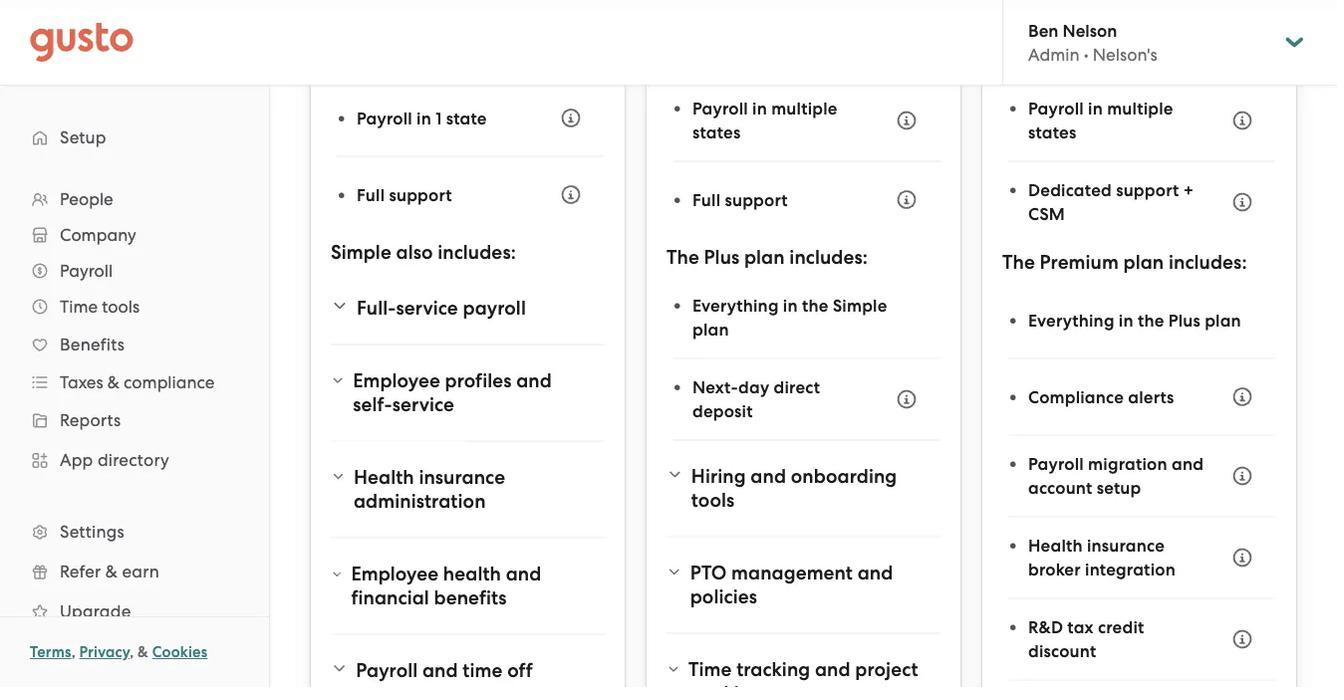 Task type: describe. For each thing, give the bounding box(es) containing it.
next-
[[693, 377, 739, 398]]

reports
[[60, 411, 121, 431]]

+
[[1184, 180, 1194, 200]]

upgrade link
[[20, 594, 249, 630]]

home image
[[30, 22, 134, 62]]

employee for self-
[[353, 370, 441, 393]]

terms
[[30, 644, 71, 662]]

cookies
[[152, 644, 208, 662]]

simple also includes:
[[331, 241, 516, 264]]

payroll in 1 state
[[357, 108, 487, 128]]

health for health insurance broker integration
[[1029, 536, 1083, 556]]

r&d
[[1029, 618, 1064, 638]]

credit
[[1099, 618, 1145, 638]]

1
[[436, 108, 442, 128]]

alerts
[[1129, 387, 1175, 407]]

time
[[463, 660, 503, 683]]

service inside employee profiles and self-service
[[392, 394, 455, 417]]

policies
[[690, 586, 758, 609]]

multiple for dedicated support + csm
[[1108, 98, 1174, 119]]

state
[[446, 108, 487, 128]]

benefits
[[434, 587, 507, 610]]

the premium plan includes:
[[1003, 251, 1248, 274]]

nelson
[[1063, 20, 1118, 41]]

off
[[508, 660, 533, 683]]

includes: for the premium plan includes:
[[1169, 251, 1248, 274]]

the plus plan includes:
[[667, 246, 868, 269]]

ben nelson admin • nelson's
[[1029, 20, 1158, 65]]

full for payroll in multiple states
[[693, 190, 721, 210]]

1 vertical spatial tracking
[[689, 683, 763, 688]]

includes: for the plus plan includes:
[[790, 246, 868, 269]]

in inside everything in the simple plan
[[783, 296, 798, 316]]

people
[[60, 189, 113, 209]]

nelson's
[[1093, 45, 1158, 65]]

compliance alerts
[[1029, 387, 1175, 407]]

list containing people
[[0, 181, 269, 672]]

upgrade
[[60, 602, 131, 622]]

2 vertical spatial &
[[138, 644, 149, 662]]

taxes & compliance
[[60, 373, 215, 393]]

day
[[739, 377, 770, 398]]

taxes & compliance button
[[20, 365, 249, 401]]

financial
[[351, 587, 430, 610]]

1 , from the left
[[71, 644, 76, 662]]

everything in the simple plan
[[693, 296, 888, 340]]

settings link
[[20, 514, 249, 550]]

cookies button
[[152, 641, 208, 665]]

states for dedicated
[[1029, 123, 1077, 143]]

multiple for full support
[[772, 98, 838, 119]]

premium
[[1040, 251, 1119, 274]]

tools inside list
[[102, 297, 140, 317]]

full-service payroll button
[[331, 285, 605, 332]]

payroll in multiple states for dedicated
[[1029, 98, 1174, 143]]

terms link
[[30, 644, 71, 662]]

company
[[60, 225, 136, 245]]

plan inside everything in the simple plan
[[693, 320, 729, 340]]

onboarding
[[791, 466, 897, 488]]

tools inside hiring and onboarding tools
[[692, 489, 735, 512]]

admin
[[1029, 45, 1080, 65]]

the for premium
[[1138, 310, 1165, 331]]

0 vertical spatial simple
[[331, 241, 392, 264]]

health
[[443, 563, 501, 586]]

simple inside everything in the simple plan
[[833, 296, 888, 316]]

payroll migration and account setup
[[1029, 454, 1204, 499]]

refer
[[60, 562, 101, 582]]

settings
[[60, 522, 124, 542]]

everything in the plus plan
[[1029, 310, 1242, 331]]

service inside dropdown button
[[396, 297, 458, 320]]

direct
[[774, 377, 821, 398]]

project
[[856, 659, 919, 682]]

and for payroll migration and account setup
[[1172, 454, 1204, 475]]

payroll inside payroll and time off reports
[[356, 660, 418, 683]]

company button
[[20, 217, 249, 253]]

people button
[[20, 181, 249, 217]]

csm
[[1029, 204, 1066, 225]]

health insurance administration
[[354, 467, 505, 513]]

full for payroll in 1 state
[[357, 185, 385, 205]]

hiring and onboarding tools button
[[667, 453, 941, 525]]

setup
[[1097, 478, 1142, 499]]

0 horizontal spatial support
[[389, 185, 452, 205]]

benefits
[[60, 335, 125, 355]]

states for full
[[693, 123, 741, 143]]

privacy link
[[79, 644, 130, 662]]

time tools
[[60, 297, 140, 317]]

pto management and policies button
[[667, 550, 941, 622]]

payroll
[[463, 297, 526, 320]]

payroll in multiple states for full
[[693, 98, 838, 143]]

app
[[60, 451, 93, 471]]

the for plus
[[802, 296, 829, 316]]

integration
[[1086, 560, 1176, 581]]

self-
[[353, 394, 392, 417]]

full-
[[357, 297, 396, 320]]

deposit
[[693, 402, 753, 422]]

setup
[[60, 128, 106, 148]]

payroll and time off reports
[[356, 660, 533, 688]]



Task type: locate. For each thing, give the bounding box(es) containing it.
and inside hiring and onboarding tools
[[751, 466, 787, 488]]

employee health and financial benefits button
[[331, 551, 605, 623]]

simple
[[331, 241, 392, 264], [833, 296, 888, 316]]

payroll button
[[20, 253, 249, 289]]

full up the plus plan includes:
[[693, 190, 721, 210]]

and left time
[[423, 660, 458, 683]]

1 vertical spatial &
[[105, 562, 118, 582]]

tracking down the pto management and policies
[[737, 659, 811, 682]]

and right health
[[506, 563, 542, 586]]

employee up self-
[[353, 370, 441, 393]]

1 horizontal spatial time
[[689, 659, 732, 682]]

app directory link
[[20, 443, 249, 478]]

employee for financial
[[351, 563, 439, 586]]

1 vertical spatial plus
[[1169, 310, 1201, 331]]

also
[[396, 241, 433, 264]]

0 horizontal spatial states
[[693, 123, 741, 143]]

service
[[396, 297, 458, 320], [392, 394, 455, 417]]

2 horizontal spatial support
[[1117, 180, 1180, 200]]

everything for premium
[[1029, 310, 1115, 331]]

includes: up "full-service payroll" dropdown button
[[438, 241, 516, 264]]

r&d tax credit discount
[[1029, 618, 1145, 662]]

2 horizontal spatial includes:
[[1169, 251, 1248, 274]]

0 vertical spatial tracking
[[737, 659, 811, 682]]

health insurance administration button
[[331, 454, 605, 526]]

includes: down '+'
[[1169, 251, 1248, 274]]

0 horizontal spatial plus
[[704, 246, 740, 269]]

time tracking and project tracking button
[[667, 646, 941, 688]]

everything inside everything in the simple plan
[[693, 296, 779, 316]]

next-day direct deposit
[[693, 377, 821, 422]]

time down policies
[[689, 659, 732, 682]]

employee inside employee profiles and self-service
[[353, 370, 441, 393]]

employee inside employee health and financial benefits
[[351, 563, 439, 586]]

2 states from the left
[[1029, 123, 1077, 143]]

tracking down policies
[[689, 683, 763, 688]]

health insurance broker integration
[[1029, 536, 1176, 581]]

1 vertical spatial employee
[[351, 563, 439, 586]]

0 vertical spatial time
[[60, 297, 98, 317]]

and for time tracking and project tracking
[[815, 659, 851, 682]]

insurance up the administration
[[419, 467, 505, 489]]

compliance
[[124, 373, 215, 393]]

0 vertical spatial tools
[[102, 297, 140, 317]]

and inside the pto management and policies
[[858, 562, 894, 585]]

1 horizontal spatial full
[[693, 190, 721, 210]]

support inside dedicated support + csm
[[1117, 180, 1180, 200]]

0 vertical spatial insurance
[[419, 467, 505, 489]]

the
[[802, 296, 829, 316], [1138, 310, 1165, 331]]

the down the plus plan includes:
[[802, 296, 829, 316]]

health up 'broker'
[[1029, 536, 1083, 556]]

1 horizontal spatial everything
[[1029, 310, 1115, 331]]

refer & earn
[[60, 562, 159, 582]]

time inside time tracking and project tracking
[[689, 659, 732, 682]]

1 horizontal spatial insurance
[[1088, 536, 1165, 556]]

and inside payroll and time off reports
[[423, 660, 458, 683]]

insurance
[[419, 467, 505, 489], [1088, 536, 1165, 556]]

0 horizontal spatial full support
[[357, 185, 452, 205]]

time for time tools
[[60, 297, 98, 317]]

the
[[667, 246, 700, 269], [1003, 251, 1036, 274]]

payroll
[[693, 98, 749, 119], [1029, 98, 1084, 119], [357, 108, 413, 128], [60, 261, 113, 281], [1029, 454, 1084, 475], [356, 660, 418, 683]]

and inside employee health and financial benefits
[[506, 563, 542, 586]]

1 vertical spatial insurance
[[1088, 536, 1165, 556]]

health
[[354, 467, 414, 489], [1029, 536, 1083, 556]]

support
[[1117, 180, 1180, 200], [389, 185, 452, 205], [725, 190, 788, 210]]

pto management and policies
[[690, 562, 894, 609]]

full support up the plus plan includes:
[[693, 190, 788, 210]]

full support for state
[[357, 185, 452, 205]]

, left privacy
[[71, 644, 76, 662]]

1 horizontal spatial support
[[725, 190, 788, 210]]

1 states from the left
[[693, 123, 741, 143]]

•
[[1084, 45, 1089, 65]]

support up simple also includes:
[[389, 185, 452, 205]]

privacy
[[79, 644, 130, 662]]

everything
[[693, 296, 779, 316], [1029, 310, 1115, 331]]

everything for plus
[[693, 296, 779, 316]]

health up the administration
[[354, 467, 414, 489]]

1 horizontal spatial tools
[[692, 489, 735, 512]]

0 horizontal spatial the
[[802, 296, 829, 316]]

tools down hiring
[[692, 489, 735, 512]]

0 horizontal spatial the
[[667, 246, 700, 269]]

, down upgrade link on the left bottom of the page
[[130, 644, 134, 662]]

and for employee health and financial benefits
[[506, 563, 542, 586]]

& inside taxes & compliance dropdown button
[[107, 373, 120, 393]]

time inside time tools dropdown button
[[60, 297, 98, 317]]

and
[[517, 370, 552, 393], [1172, 454, 1204, 475], [751, 466, 787, 488], [858, 562, 894, 585], [506, 563, 542, 586], [815, 659, 851, 682], [423, 660, 458, 683]]

insurance inside health insurance broker integration
[[1088, 536, 1165, 556]]

1 horizontal spatial multiple
[[1108, 98, 1174, 119]]

& right taxes
[[107, 373, 120, 393]]

tax
[[1068, 618, 1094, 638]]

1 horizontal spatial simple
[[833, 296, 888, 316]]

full up simple also includes:
[[357, 185, 385, 205]]

full-service payroll
[[357, 297, 526, 320]]

0 horizontal spatial health
[[354, 467, 414, 489]]

0 horizontal spatial tools
[[102, 297, 140, 317]]

and right migration
[[1172, 454, 1204, 475]]

0 horizontal spatial includes:
[[438, 241, 516, 264]]

0 horizontal spatial insurance
[[419, 467, 505, 489]]

account
[[1029, 478, 1093, 499]]

and right 'profiles'
[[517, 370, 552, 393]]

1 horizontal spatial health
[[1029, 536, 1083, 556]]

payroll inside payroll migration and account setup
[[1029, 454, 1084, 475]]

gusto navigation element
[[0, 86, 269, 688]]

0 vertical spatial employee
[[353, 370, 441, 393]]

plus
[[704, 246, 740, 269], [1169, 310, 1201, 331]]

1 horizontal spatial includes:
[[790, 246, 868, 269]]

reports
[[356, 684, 421, 688]]

1 horizontal spatial plus
[[1169, 310, 1201, 331]]

1 horizontal spatial states
[[1029, 123, 1077, 143]]

1 horizontal spatial the
[[1003, 251, 1036, 274]]

administration
[[354, 490, 486, 513]]

time tracking and project tracking
[[689, 659, 919, 688]]

directory
[[98, 451, 169, 471]]

employee profiles and self-service button
[[331, 357, 605, 429]]

plan
[[745, 246, 785, 269], [1124, 251, 1165, 274], [1205, 310, 1242, 331], [693, 320, 729, 340]]

0 horizontal spatial everything
[[693, 296, 779, 316]]

0 vertical spatial health
[[354, 467, 414, 489]]

0 horizontal spatial full
[[357, 185, 385, 205]]

refer & earn link
[[20, 554, 249, 590]]

and inside payroll migration and account setup
[[1172, 454, 1204, 475]]

and inside employee profiles and self-service
[[517, 370, 552, 393]]

taxes
[[60, 373, 103, 393]]

profiles
[[445, 370, 512, 393]]

terms , privacy , & cookies
[[30, 644, 208, 662]]

dedicated support + csm
[[1029, 180, 1194, 225]]

0 horizontal spatial multiple
[[772, 98, 838, 119]]

insurance inside 'health insurance administration'
[[419, 467, 505, 489]]

dedicated
[[1029, 180, 1112, 200]]

1 vertical spatial time
[[689, 659, 732, 682]]

1 vertical spatial service
[[392, 394, 455, 417]]

employee up financial
[[351, 563, 439, 586]]

and for employee profiles and self-service
[[517, 370, 552, 393]]

health for health insurance administration
[[354, 467, 414, 489]]

payroll and time off reports button
[[331, 647, 605, 688]]

0 horizontal spatial simple
[[331, 241, 392, 264]]

employee health and financial benefits
[[351, 563, 542, 610]]

full
[[357, 185, 385, 205], [693, 190, 721, 210]]

everything down the plus plan includes:
[[693, 296, 779, 316]]

employee
[[353, 370, 441, 393], [351, 563, 439, 586]]

1 horizontal spatial the
[[1138, 310, 1165, 331]]

1 vertical spatial simple
[[833, 296, 888, 316]]

1 multiple from the left
[[772, 98, 838, 119]]

broker
[[1029, 560, 1081, 581]]

0 vertical spatial &
[[107, 373, 120, 393]]

the down the premium plan includes:
[[1138, 310, 1165, 331]]

0 vertical spatial service
[[396, 297, 458, 320]]

and for pto management and policies
[[858, 562, 894, 585]]

0 horizontal spatial payroll in multiple states
[[693, 98, 838, 143]]

1 horizontal spatial payroll in multiple states
[[1029, 98, 1174, 143]]

in
[[753, 98, 768, 119], [1089, 98, 1104, 119], [417, 108, 432, 128], [783, 296, 798, 316], [1119, 310, 1134, 331]]

insurance up integration
[[1088, 536, 1165, 556]]

includes:
[[438, 241, 516, 264], [790, 246, 868, 269], [1169, 251, 1248, 274]]

hiring
[[692, 466, 746, 488]]

& inside the refer & earn link
[[105, 562, 118, 582]]

earn
[[122, 562, 159, 582]]

support up the plus plan includes:
[[725, 190, 788, 210]]

insurance for administration
[[419, 467, 505, 489]]

and left 'project' at the right bottom
[[815, 659, 851, 682]]

hiring and onboarding tools
[[692, 466, 897, 512]]

includes: up everything in the simple plan
[[790, 246, 868, 269]]

2 payroll in multiple states from the left
[[1029, 98, 1174, 143]]

full support up also
[[357, 185, 452, 205]]

setup link
[[20, 120, 249, 156]]

list
[[0, 181, 269, 672]]

full support for states
[[693, 190, 788, 210]]

0 horizontal spatial time
[[60, 297, 98, 317]]

and inside time tracking and project tracking
[[815, 659, 851, 682]]

1 vertical spatial health
[[1029, 536, 1083, 556]]

health inside health insurance broker integration
[[1029, 536, 1083, 556]]

service down 'profiles'
[[392, 394, 455, 417]]

management
[[732, 562, 853, 585]]

time up benefits
[[60, 297, 98, 317]]

plus up everything in the simple plan
[[704, 246, 740, 269]]

1 vertical spatial tools
[[692, 489, 735, 512]]

states
[[693, 123, 741, 143], [1029, 123, 1077, 143]]

employee profiles and self-service
[[353, 370, 552, 417]]

plus down the premium plan includes:
[[1169, 310, 1201, 331]]

everything down premium
[[1029, 310, 1115, 331]]

and right hiring
[[751, 466, 787, 488]]

the inside everything in the simple plan
[[802, 296, 829, 316]]

the for the premium plan includes:
[[1003, 251, 1036, 274]]

& left cookies
[[138, 644, 149, 662]]

benefits link
[[20, 327, 249, 363]]

0 vertical spatial plus
[[704, 246, 740, 269]]

insurance for broker
[[1088, 536, 1165, 556]]

compliance
[[1029, 387, 1125, 407]]

health inside 'health insurance administration'
[[354, 467, 414, 489]]

pto
[[690, 562, 727, 585]]

1 horizontal spatial full support
[[693, 190, 788, 210]]

1 horizontal spatial ,
[[130, 644, 134, 662]]

2 , from the left
[[130, 644, 134, 662]]

and right the management
[[858, 562, 894, 585]]

0 horizontal spatial ,
[[71, 644, 76, 662]]

time for time tracking and project tracking
[[689, 659, 732, 682]]

service down simple also includes:
[[396, 297, 458, 320]]

tools down payroll dropdown button
[[102, 297, 140, 317]]

reports link
[[20, 403, 249, 439]]

1 payroll in multiple states from the left
[[693, 98, 838, 143]]

& for compliance
[[107, 373, 120, 393]]

payroll inside dropdown button
[[60, 261, 113, 281]]

ben
[[1029, 20, 1059, 41]]

& for earn
[[105, 562, 118, 582]]

2 multiple from the left
[[1108, 98, 1174, 119]]

support left '+'
[[1117, 180, 1180, 200]]

& left earn
[[105, 562, 118, 582]]

the for the plus plan includes:
[[667, 246, 700, 269]]



Task type: vqa. For each thing, say whether or not it's contained in the screenshot.
Time tools
yes



